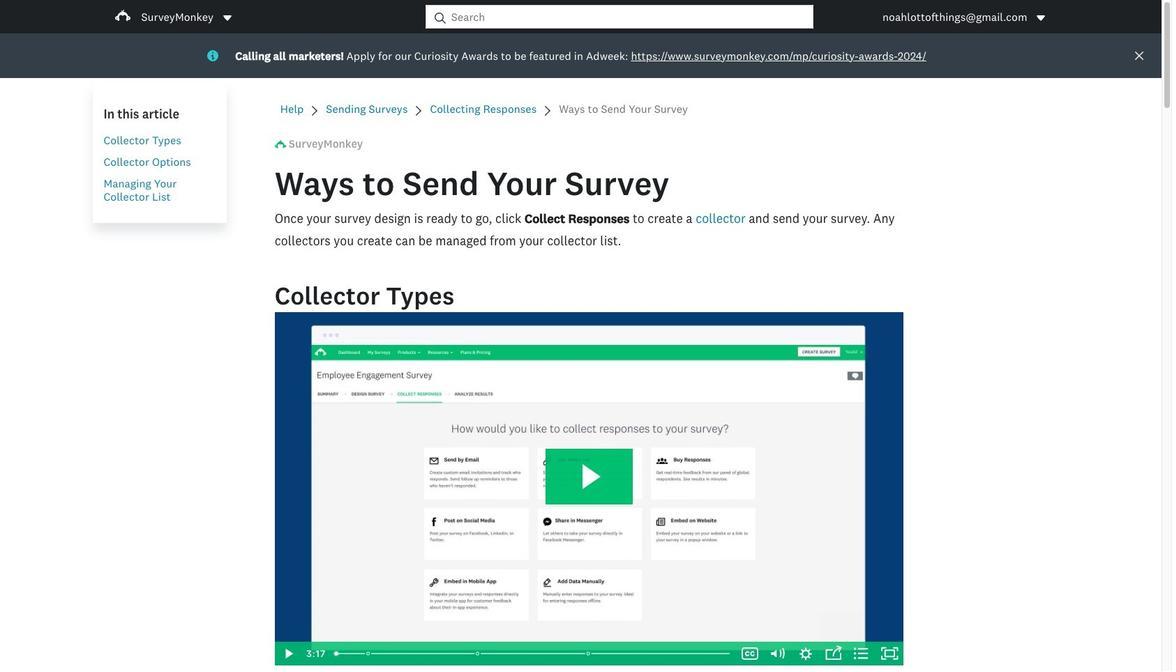 Task type: describe. For each thing, give the bounding box(es) containing it.
Search text field
[[446, 6, 813, 28]]

playbar slider
[[326, 643, 736, 666]]

info icon image
[[207, 50, 219, 61]]

video element
[[275, 313, 904, 666]]



Task type: locate. For each thing, give the bounding box(es) containing it.
close image
[[1134, 50, 1145, 61], [1135, 52, 1144, 60]]

search image
[[435, 12, 446, 23]]

search image
[[435, 12, 446, 23]]

open image
[[222, 12, 233, 23], [223, 15, 232, 21]]

chapter markers toolbar
[[336, 643, 729, 666]]

alert
[[0, 33, 1162, 78]]

open image
[[1036, 12, 1047, 23], [1037, 15, 1046, 21]]



